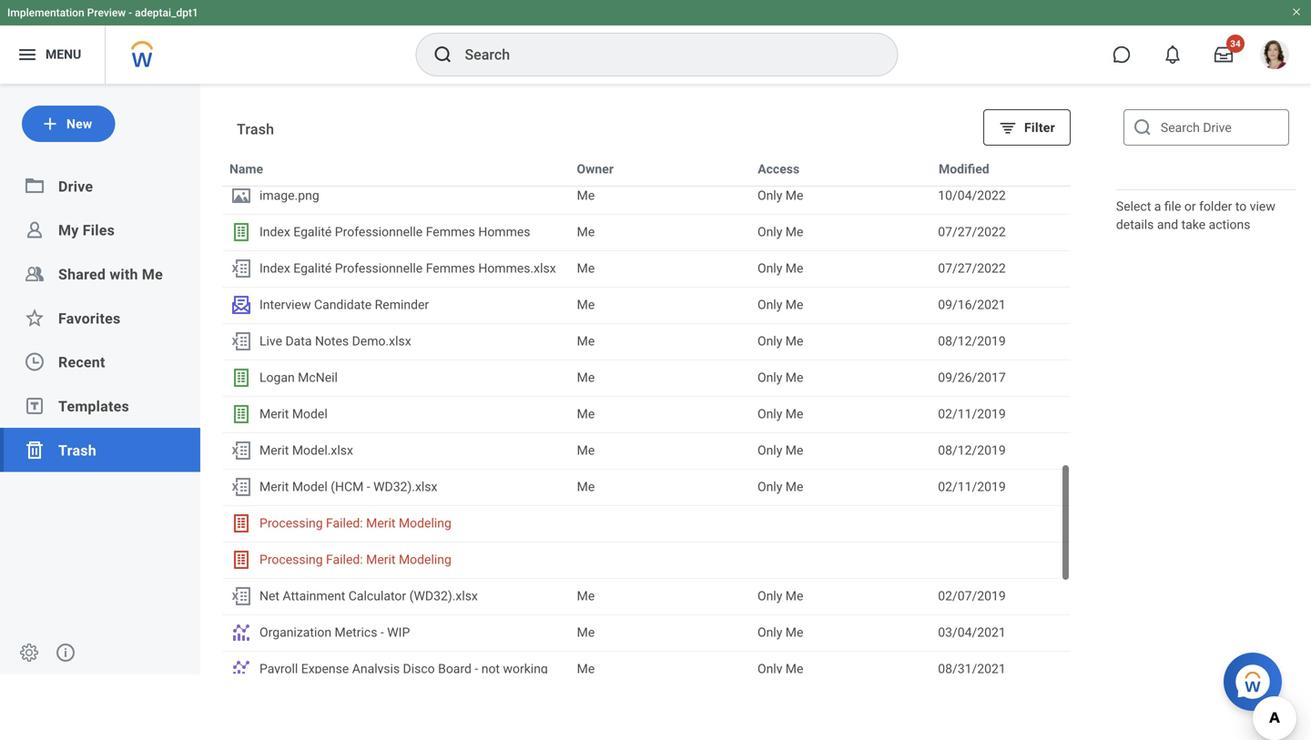 Task type: vqa. For each thing, say whether or not it's contained in the screenshot.
visible ICON associated with View Lesson
no



Task type: describe. For each thing, give the bounding box(es) containing it.
shared
[[58, 266, 106, 283]]

my files button
[[58, 222, 115, 239]]

my
[[58, 222, 79, 239]]

34 button
[[1204, 35, 1245, 75]]

view
[[1250, 199, 1276, 214]]

gear image
[[18, 642, 40, 664]]

menu button
[[0, 26, 105, 84]]

drive button
[[58, 178, 93, 195]]

preview
[[87, 6, 126, 19]]

access
[[758, 162, 800, 177]]

menu
[[46, 47, 81, 62]]

filter button
[[984, 109, 1071, 146]]

info image
[[55, 642, 77, 664]]

new button
[[22, 106, 115, 142]]

Search Workday  search field
[[465, 35, 860, 75]]

menu banner
[[0, 0, 1311, 84]]

a
[[1155, 199, 1162, 214]]

adeptai_dpt1
[[135, 6, 198, 19]]

trash inside the item list element
[[237, 121, 274, 138]]

justify image
[[16, 44, 38, 66]]

implementation
[[7, 6, 84, 19]]

search image
[[1132, 117, 1154, 138]]

user image
[[24, 219, 46, 241]]

-
[[129, 6, 132, 19]]

favorites button
[[58, 310, 121, 327]]

actions
[[1209, 217, 1251, 232]]

shared with me button
[[58, 266, 163, 283]]

owner button
[[573, 158, 617, 180]]

notifications large image
[[1164, 46, 1182, 64]]

owner
[[577, 162, 614, 177]]

and
[[1157, 217, 1179, 232]]

item list element
[[200, 84, 1093, 675]]

select a file or folder to view details and take actions
[[1116, 199, 1276, 232]]

filter image
[[999, 118, 1017, 137]]

drive
[[58, 178, 93, 195]]



Task type: locate. For each thing, give the bounding box(es) containing it.
to
[[1236, 199, 1247, 214]]

grid inside the item list element
[[222, 150, 1071, 674]]

trash up name
[[237, 121, 274, 138]]

recent button
[[58, 354, 105, 371]]

inbox large image
[[1215, 46, 1233, 64]]

close environment banner image
[[1291, 6, 1302, 17]]

implementation preview -   adeptai_dpt1
[[7, 6, 198, 19]]

or
[[1185, 199, 1196, 214]]

shared with me
[[58, 266, 163, 283]]

0 vertical spatial trash
[[237, 121, 274, 138]]

plus image
[[41, 115, 59, 133]]

with
[[110, 266, 138, 283]]

access button
[[754, 158, 803, 180]]

files
[[83, 222, 115, 239]]

modified
[[939, 162, 990, 177]]

file
[[1165, 199, 1182, 214]]

star image
[[24, 307, 46, 329]]

trash image
[[24, 439, 46, 461]]

select
[[1116, 199, 1151, 214]]

1 vertical spatial trash
[[58, 442, 96, 459]]

grid containing name
[[222, 150, 1071, 674]]

take
[[1182, 217, 1206, 232]]

filter
[[1025, 120, 1055, 135]]

0 horizontal spatial trash
[[58, 442, 96, 459]]

profile logan mcneil image
[[1260, 40, 1290, 73]]

shared with me image
[[24, 263, 46, 285]]

favorites
[[58, 310, 121, 327]]

search drive field
[[1124, 109, 1290, 146]]

row
[[222, 150, 1071, 187]]

folder open image
[[24, 175, 46, 197]]

recent
[[58, 354, 105, 371]]

trash button
[[58, 442, 96, 459]]

templates
[[58, 398, 129, 415]]

grid
[[222, 150, 1071, 674]]

me
[[142, 266, 163, 283]]

new
[[66, 116, 92, 131]]

34
[[1231, 38, 1241, 49]]

row containing name
[[222, 150, 1071, 187]]

details
[[1116, 217, 1154, 232]]

templates button
[[58, 398, 129, 415]]

trash
[[237, 121, 274, 138], [58, 442, 96, 459]]

1 horizontal spatial trash
[[237, 121, 274, 138]]

name
[[230, 162, 263, 177]]

search image
[[432, 44, 454, 66]]

folder
[[1200, 199, 1233, 214]]

row inside the item list element
[[222, 150, 1071, 187]]

trash right trash icon
[[58, 442, 96, 459]]

clock image
[[24, 351, 46, 373]]

my files
[[58, 222, 115, 239]]



